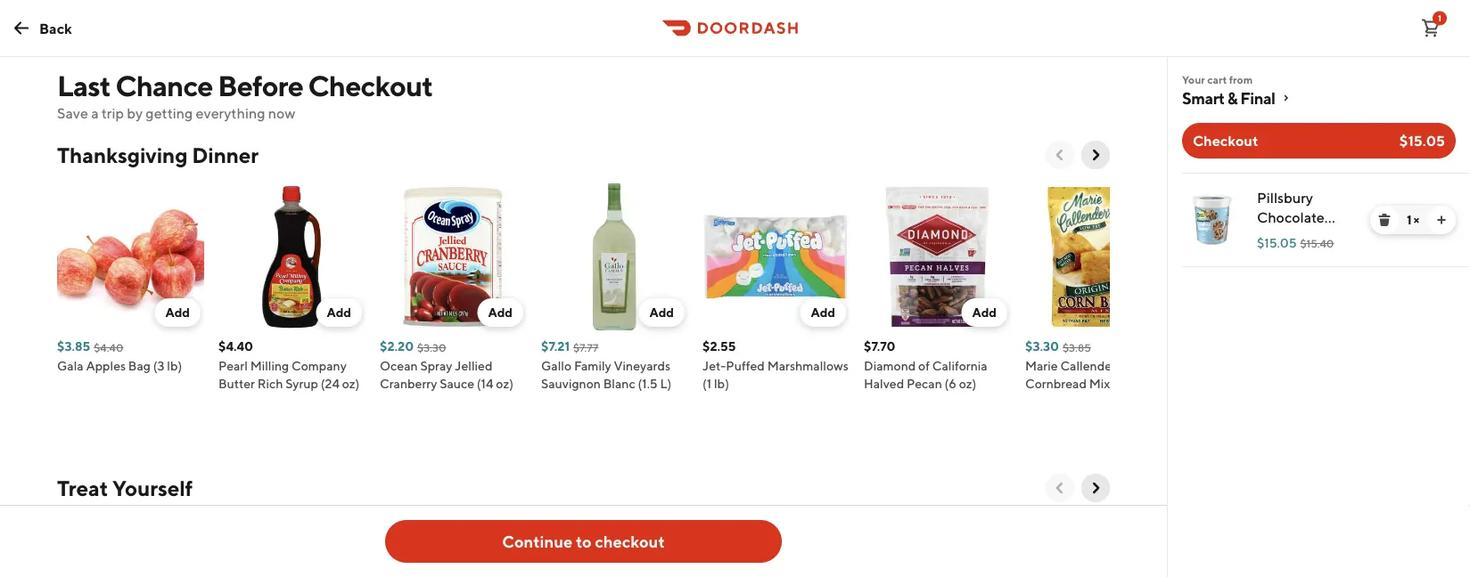Task type: locate. For each thing, give the bounding box(es) containing it.
previous button of carousel image for thanksgiving dinner
[[1051, 146, 1069, 164]]

1 previous button of carousel image from the top
[[1051, 146, 1069, 164]]

$3.30 up spray
[[417, 342, 446, 354]]

1 horizontal spatial $3.30
[[1026, 339, 1059, 354]]

next button of carousel image
[[1087, 146, 1105, 164], [1087, 480, 1105, 498]]

oz) right (24
[[342, 377, 360, 391]]

&
[[1228, 88, 1238, 107]]

(24
[[321, 377, 340, 391]]

2 previous button of carousel image from the top
[[1051, 480, 1069, 498]]

$3.85 up the callenders
[[1063, 342, 1091, 354]]

cornbread
[[1026, 377, 1087, 391]]

everything
[[196, 105, 265, 122]]

$3.30
[[1026, 339, 1059, 354], [417, 342, 446, 354]]

milling
[[250, 359, 289, 374]]

0 vertical spatial next button of carousel image
[[1087, 146, 1105, 164]]

cookie
[[1292, 229, 1338, 246]]

gala
[[57, 359, 84, 374]]

checkout
[[308, 69, 433, 102], [1193, 132, 1259, 149]]

$15.05 down chocolate
[[1257, 236, 1297, 251]]

pillsbury
[[1257, 190, 1314, 206]]

before
[[218, 69, 303, 102]]

smart & final link
[[1182, 87, 1456, 109]]

lb) right (1
[[714, 377, 729, 391]]

lb)
[[167, 359, 182, 374], [714, 377, 729, 391]]

rich
[[257, 377, 283, 391]]

puffed
[[726, 359, 765, 374]]

0 horizontal spatial $3.30
[[417, 342, 446, 354]]

blanc
[[603, 377, 636, 391]]

last chance before checkout save a trip by getting everything now
[[57, 69, 433, 122]]

(16
[[1113, 377, 1130, 391]]

0 horizontal spatial $4.40
[[94, 342, 124, 354]]

0 vertical spatial 1
[[1438, 13, 1442, 23]]

smart & final
[[1182, 88, 1276, 107]]

add up the company
[[327, 305, 351, 320]]

add up vineyards
[[650, 305, 674, 320]]

2 next button of carousel image from the top
[[1087, 480, 1105, 498]]

cranberry
[[380, 377, 437, 391]]

oz) right (14 at the left of page
[[496, 377, 514, 391]]

pillsbury chocolate chip cookie dough (76 oz)
[[1257, 190, 1348, 265]]

next button of carousel image for dinner
[[1087, 146, 1105, 164]]

lb) inside the $3.85 $4.40 gala apples bag (3 lb)
[[167, 359, 182, 374]]

$15.05 for $15.05
[[1400, 132, 1446, 149]]

oz) right (76
[[1328, 248, 1348, 265]]

1 horizontal spatial checkout
[[1193, 132, 1259, 149]]

1
[[1438, 13, 1442, 23], [1407, 213, 1412, 227]]

$4.40 pearl milling company butter rich syrup (24 oz)
[[218, 339, 360, 391]]

add up marshmallows
[[811, 305, 836, 320]]

1 horizontal spatial lb)
[[714, 377, 729, 391]]

diamond
[[864, 359, 916, 374]]

1 next button of carousel image from the top
[[1087, 146, 1105, 164]]

add for $2.55 jet-puffed marshmallows (1 lb)
[[811, 305, 836, 320]]

6 add from the left
[[972, 305, 997, 320]]

$2.55
[[703, 339, 736, 354]]

$2.20 $3.30 ocean spray jellied cranberry sauce (14 oz)
[[380, 339, 514, 391]]

1 inside button
[[1438, 13, 1442, 23]]

0 horizontal spatial $3.85
[[57, 339, 90, 354]]

$3.85
[[57, 339, 90, 354], [1063, 342, 1091, 354]]

2 add from the left
[[327, 305, 351, 320]]

next button of carousel image for yourself
[[1087, 480, 1105, 498]]

0 vertical spatial checkout
[[308, 69, 433, 102]]

$3.85 up the 'gala'
[[57, 339, 90, 354]]

continue to checkout button
[[385, 521, 782, 564]]

$15.05 up ×
[[1400, 132, 1446, 149]]

oz) right (6
[[959, 377, 977, 391]]

0 vertical spatial lb)
[[167, 359, 182, 374]]

of
[[919, 359, 930, 374]]

$15.05
[[1400, 132, 1446, 149], [1257, 236, 1297, 251]]

ocean spray jellied cranberry sauce (14 oz) image
[[380, 184, 527, 331]]

oz) right (16
[[1132, 377, 1150, 391]]

1 vertical spatial lb)
[[714, 377, 729, 391]]

oz)
[[1328, 248, 1348, 265], [342, 377, 360, 391], [496, 377, 514, 391], [959, 377, 977, 391], [1132, 377, 1150, 391]]

1 horizontal spatial 1
[[1438, 13, 1442, 23]]

$3.85 inside $3.30 $3.85 marie callenders cornbread mix (16 oz)
[[1063, 342, 1091, 354]]

back
[[39, 20, 72, 37]]

add up the $3.85 $4.40 gala apples bag (3 lb)
[[165, 305, 190, 320]]

final
[[1241, 88, 1276, 107]]

pecan
[[907, 377, 942, 391]]

$3.85 inside the $3.85 $4.40 gala apples bag (3 lb)
[[57, 339, 90, 354]]

0 horizontal spatial $15.05
[[1257, 236, 1297, 251]]

3 add from the left
[[488, 305, 513, 320]]

oz) inside pillsbury chocolate chip cookie dough (76 oz)
[[1328, 248, 1348, 265]]

0 vertical spatial $15.05
[[1400, 132, 1446, 149]]

previous button of carousel image
[[1051, 146, 1069, 164], [1051, 480, 1069, 498]]

lb) right the (3
[[167, 359, 182, 374]]

spray
[[420, 359, 453, 374]]

add up jellied
[[488, 305, 513, 320]]

0 vertical spatial previous button of carousel image
[[1051, 146, 1069, 164]]

$7.77
[[573, 342, 599, 354]]

l)
[[660, 377, 672, 391]]

1 horizontal spatial $4.40
[[218, 339, 253, 354]]

jet-
[[703, 359, 726, 374]]

0 horizontal spatial 1
[[1407, 213, 1412, 227]]

5 add from the left
[[811, 305, 836, 320]]

1 vertical spatial 1
[[1407, 213, 1412, 227]]

$2.20
[[380, 339, 414, 354]]

0 horizontal spatial checkout
[[308, 69, 433, 102]]

marie callenders cornbread mix (16 oz) image
[[1026, 184, 1173, 331]]

halved
[[864, 377, 904, 391]]

1 vertical spatial next button of carousel image
[[1087, 480, 1105, 498]]

add for $2.20 $3.30 ocean spray jellied cranberry sauce (14 oz)
[[488, 305, 513, 320]]

$7.21
[[541, 339, 570, 354]]

(1
[[703, 377, 712, 391]]

family
[[574, 359, 611, 374]]

save
[[57, 105, 88, 122]]

$4.40 up pearl
[[218, 339, 253, 354]]

company
[[292, 359, 347, 374]]

1 horizontal spatial $3.85
[[1063, 342, 1091, 354]]

0 horizontal spatial lb)
[[167, 359, 182, 374]]

butter
[[218, 377, 255, 391]]

gala apples bag (3 lb) image
[[57, 184, 204, 331]]

1 ×
[[1407, 213, 1420, 227]]

add up california
[[972, 305, 997, 320]]

add
[[165, 305, 190, 320], [327, 305, 351, 320], [488, 305, 513, 320], [650, 305, 674, 320], [811, 305, 836, 320], [972, 305, 997, 320]]

dinner
[[192, 142, 259, 168]]

trip
[[101, 105, 124, 122]]

vineyards
[[614, 359, 671, 374]]

1 vertical spatial previous button of carousel image
[[1051, 480, 1069, 498]]

1 vertical spatial $15.05
[[1257, 236, 1297, 251]]

apples
[[86, 359, 126, 374]]

1 add from the left
[[165, 305, 190, 320]]

$2.55 jet-puffed marshmallows (1 lb)
[[703, 339, 849, 391]]

add button
[[155, 299, 201, 327], [155, 299, 201, 327], [316, 299, 362, 327], [316, 299, 362, 327], [477, 299, 523, 327], [477, 299, 523, 327], [639, 299, 685, 327], [639, 299, 685, 327], [800, 299, 846, 327], [800, 299, 846, 327], [962, 299, 1008, 327], [962, 299, 1008, 327]]

1 horizontal spatial $15.05
[[1400, 132, 1446, 149]]

treat yourself
[[57, 476, 193, 501]]

$4.40 up apples
[[94, 342, 124, 354]]

$3.30 inside $3.30 $3.85 marie callenders cornbread mix (16 oz)
[[1026, 339, 1059, 354]]

now
[[268, 105, 296, 122]]

4 add from the left
[[650, 305, 674, 320]]

$3.30 up marie
[[1026, 339, 1059, 354]]

yourself
[[112, 476, 193, 501]]



Task type: describe. For each thing, give the bounding box(es) containing it.
remove item from cart image
[[1378, 213, 1392, 227]]

last
[[57, 69, 110, 102]]

smart
[[1182, 88, 1225, 107]]

1 vertical spatial checkout
[[1193, 132, 1259, 149]]

getting
[[146, 105, 193, 122]]

sauce
[[440, 377, 474, 391]]

mix
[[1090, 377, 1111, 391]]

add one to cart image
[[1435, 213, 1449, 227]]

marie
[[1026, 359, 1058, 374]]

$15.05 for $15.05 $15.40
[[1257, 236, 1297, 251]]

1 button
[[1413, 10, 1449, 46]]

$15.05 $15.40
[[1257, 236, 1334, 251]]

add for $7.70 diamond of california halved pecan (6 oz)
[[972, 305, 997, 320]]

bag
[[128, 359, 151, 374]]

jellied
[[455, 359, 493, 374]]

pillsbury chocolate chip cookie dough (76 oz) image
[[1186, 194, 1240, 247]]

$7.21 $7.77 gallo family vineyards sauvignon blanc (1.5 l)
[[541, 339, 672, 391]]

your cart from
[[1182, 73, 1253, 86]]

chance
[[116, 69, 213, 102]]

oz) inside $3.30 $3.85 marie callenders cornbread mix (16 oz)
[[1132, 377, 1150, 391]]

pearl milling company butter rich syrup (24 oz) image
[[218, 184, 366, 331]]

back button
[[0, 10, 83, 46]]

$3.30 $3.85 marie callenders cornbread mix (16 oz)
[[1026, 339, 1150, 391]]

(1.5
[[638, 377, 658, 391]]

gallo family vineyards sauvignon blanc (1.5 l) image
[[541, 184, 688, 331]]

continue to checkout
[[502, 532, 665, 552]]

syrup
[[286, 377, 318, 391]]

to
[[576, 532, 592, 552]]

$7.70 diamond of california halved pecan (6 oz)
[[864, 339, 988, 391]]

lb) inside '$2.55 jet-puffed marshmallows (1 lb)'
[[714, 377, 729, 391]]

thanksgiving
[[57, 142, 188, 168]]

$3.30 inside $2.20 $3.30 ocean spray jellied cranberry sauce (14 oz)
[[417, 342, 446, 354]]

previous button of carousel image for treat yourself
[[1051, 480, 1069, 498]]

checkout inside last chance before checkout save a trip by getting everything now
[[308, 69, 433, 102]]

(14
[[477, 377, 494, 391]]

california
[[933, 359, 988, 374]]

thanksgiving dinner
[[57, 142, 259, 168]]

add for $7.21 $7.77 gallo family vineyards sauvignon blanc (1.5 l)
[[650, 305, 674, 320]]

dough
[[1257, 248, 1302, 265]]

oz) inside '$7.70 diamond of california halved pecan (6 oz)'
[[959, 377, 977, 391]]

by
[[127, 105, 143, 122]]

$4.40 inside $4.40 pearl milling company butter rich syrup (24 oz)
[[218, 339, 253, 354]]

(76
[[1304, 248, 1325, 265]]

jet-puffed marshmallows (1 lb) image
[[703, 184, 850, 331]]

oz) inside $2.20 $3.30 ocean spray jellied cranberry sauce (14 oz)
[[496, 377, 514, 391]]

marshmallows
[[768, 359, 849, 374]]

(3
[[153, 359, 165, 374]]

cart
[[1208, 73, 1227, 86]]

callenders
[[1061, 359, 1122, 374]]

diamond of california halved pecan (6 oz) image
[[864, 184, 1011, 331]]

oz) inside $4.40 pearl milling company butter rich syrup (24 oz)
[[342, 377, 360, 391]]

1 for 1 ×
[[1407, 213, 1412, 227]]

your
[[1182, 73, 1206, 86]]

from
[[1230, 73, 1253, 86]]

pearl
[[218, 359, 248, 374]]

×
[[1414, 213, 1420, 227]]

gallo
[[541, 359, 572, 374]]

$15.40
[[1301, 237, 1334, 250]]

chip
[[1257, 229, 1289, 246]]

sauvignon
[[541, 377, 601, 391]]

ocean
[[380, 359, 418, 374]]

1 items, open order cart image
[[1421, 17, 1442, 39]]

a
[[91, 105, 99, 122]]

continue
[[502, 532, 573, 552]]

chocolate
[[1257, 209, 1325, 226]]

(6
[[945, 377, 957, 391]]

1 for 1
[[1438, 13, 1442, 23]]

$7.70
[[864, 339, 896, 354]]

treat
[[57, 476, 108, 501]]

$4.40 inside the $3.85 $4.40 gala apples bag (3 lb)
[[94, 342, 124, 354]]

$3.85 $4.40 gala apples bag (3 lb)
[[57, 339, 182, 374]]

add for $3.85 $4.40 gala apples bag (3 lb)
[[165, 305, 190, 320]]

add for $4.40 pearl milling company butter rich syrup (24 oz)
[[327, 305, 351, 320]]

checkout
[[595, 532, 665, 552]]



Task type: vqa. For each thing, say whether or not it's contained in the screenshot.
$15.05 $15.40
yes



